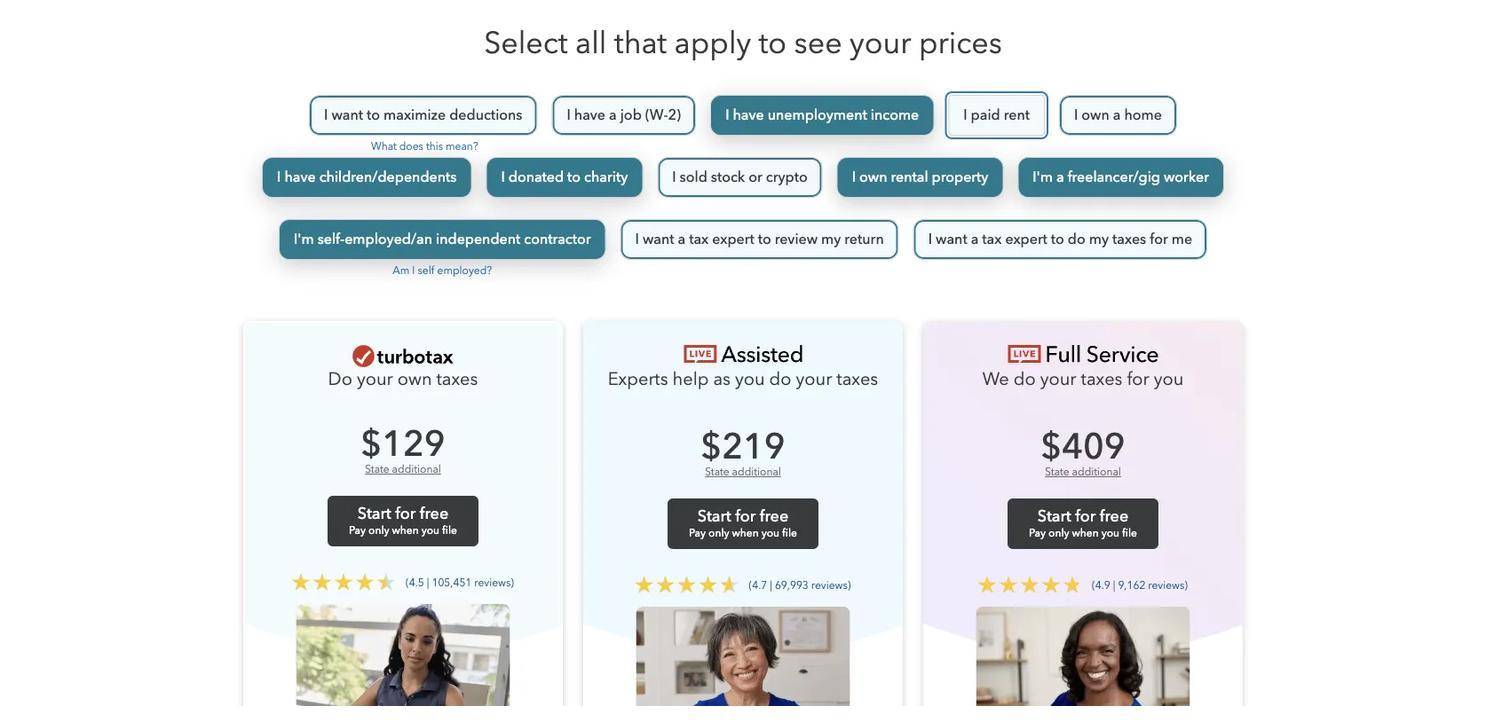 Task type: vqa. For each thing, say whether or not it's contained in the screenshot.
bottommost an
no



Task type: locate. For each thing, give the bounding box(es) containing it.
0 horizontal spatial only
[[369, 524, 389, 539]]

0 horizontal spatial start
[[358, 503, 391, 525]]

None checkbox
[[309, 95, 538, 136], [949, 95, 1045, 136], [657, 157, 823, 198], [837, 157, 1004, 198], [1018, 157, 1225, 198], [913, 219, 1208, 260], [309, 95, 538, 136], [949, 95, 1045, 136], [657, 157, 823, 198], [837, 157, 1004, 198], [1018, 157, 1225, 198], [913, 219, 1208, 260]]

do your own taxes
[[328, 368, 478, 392]]

you for 129
[[422, 524, 440, 539]]

do right as
[[770, 368, 792, 392]]

start for free pay only when you file up (4.9 | 9,162 reviews) button
[[1029, 506, 1137, 541]]

am i self employed?
[[393, 264, 492, 278]]

2 horizontal spatial additional
[[1072, 465, 1121, 480]]

free up (4.9
[[1100, 506, 1129, 527]]

start for free pay only when you file for 409
[[1029, 506, 1137, 541]]

pay up (4.9 | 9,162 reviews) button
[[1029, 527, 1046, 541]]

prices
[[919, 23, 1002, 64]]

start
[[358, 503, 391, 525], [698, 506, 732, 527], [1038, 506, 1072, 527]]

only up (4.5 | 105,451 reviews) button
[[369, 524, 389, 539]]

129
[[382, 420, 445, 469]]

file up 69,993
[[782, 527, 797, 541]]

free
[[420, 503, 449, 525], [760, 506, 789, 527], [1100, 506, 1129, 527]]

1 horizontal spatial start
[[698, 506, 732, 527]]

state inside $ 409 state additional
[[1045, 465, 1070, 480]]

$ down as
[[701, 423, 722, 472]]

(4.5 | 105,451 reviews) button
[[282, 574, 514, 591]]

1 taxes from the left
[[436, 368, 478, 392]]

to
[[759, 23, 787, 64]]

$ inside $ 219 state additional
[[701, 423, 722, 472]]

reviews)
[[474, 576, 514, 591], [811, 579, 851, 593], [1149, 579, 1188, 593]]

only for 409
[[1049, 527, 1070, 541]]

what
[[371, 139, 397, 154]]

only for 129
[[369, 524, 389, 539]]

for down $ 409 state additional
[[1076, 506, 1096, 527]]

only for 219
[[709, 527, 730, 541]]

experts
[[608, 368, 668, 392]]

state
[[365, 463, 389, 477], [705, 465, 730, 480], [1045, 465, 1070, 480]]

pay for 409
[[1029, 527, 1046, 541]]

file for 129
[[442, 524, 457, 539]]

| right (4.7
[[770, 579, 772, 593]]

1 horizontal spatial free
[[760, 506, 789, 527]]

you for 409
[[1102, 527, 1120, 541]]

for down $ 129 state additional
[[395, 503, 416, 525]]

you
[[735, 368, 765, 392], [1154, 368, 1184, 392], [422, 524, 440, 539], [762, 527, 780, 541], [1102, 527, 1120, 541]]

additional inside $ 409 state additional
[[1072, 465, 1121, 480]]

start for free pay only when you file for 129
[[349, 503, 457, 539]]

0 horizontal spatial start for free pay only when you file
[[349, 503, 457, 539]]

(4.5 | 105,451 reviews)
[[406, 576, 514, 591]]

1 horizontal spatial $
[[701, 423, 722, 472]]

pay up (4.7 | 69,993 reviews) button
[[689, 527, 706, 541]]

only
[[369, 524, 389, 539], [709, 527, 730, 541], [1049, 527, 1070, 541]]

experts help as you do your taxes
[[608, 368, 878, 392]]

free up (4.7
[[760, 506, 789, 527]]

start for free pay only when you file up (4.5 | 105,451 reviews) button
[[349, 503, 457, 539]]

you for 219
[[762, 527, 780, 541]]

state inside $ 129 state additional
[[365, 463, 389, 477]]

2 horizontal spatial file
[[1122, 527, 1137, 541]]

file for 409
[[1122, 527, 1137, 541]]

file for 219
[[782, 527, 797, 541]]

what does this mean? button
[[369, 139, 478, 154]]

$ inside $ 409 state additional
[[1041, 423, 1062, 472]]

additional
[[392, 463, 441, 477], [732, 465, 781, 480], [1072, 465, 1121, 480]]

only up (4.7 | 69,993 reviews) button
[[709, 527, 730, 541]]

0 horizontal spatial $
[[361, 420, 382, 469]]

1 horizontal spatial do
[[1014, 368, 1036, 392]]

1 horizontal spatial state
[[705, 465, 730, 480]]

reviews) right 105,451
[[474, 576, 514, 591]]

2 horizontal spatial free
[[1100, 506, 1129, 527]]

3 taxes from the left
[[1081, 368, 1123, 392]]

am i self employed? button
[[393, 264, 492, 278]]

0 horizontal spatial taxes
[[436, 368, 478, 392]]

reviews) right 69,993
[[811, 579, 851, 593]]

2 horizontal spatial |
[[1113, 579, 1116, 593]]

0 horizontal spatial |
[[427, 576, 429, 591]]

state inside $ 219 state additional
[[705, 465, 730, 480]]

2 horizontal spatial state
[[1045, 465, 1070, 480]]

0 horizontal spatial free
[[420, 503, 449, 525]]

do
[[770, 368, 792, 392], [1014, 368, 1036, 392]]

when up (4.5 | 105,451 reviews) button
[[392, 524, 419, 539]]

2 horizontal spatial when
[[1072, 527, 1099, 541]]

i
[[412, 264, 415, 278]]

additional for 129
[[392, 463, 441, 477]]

when up (4.9 | 9,162 reviews) button
[[1072, 527, 1099, 541]]

pay up (4.5 | 105,451 reviews) button
[[349, 524, 366, 539]]

start down $ 129 state additional
[[358, 503, 391, 525]]

that
[[614, 23, 667, 64]]

| for 129
[[427, 576, 429, 591]]

0 horizontal spatial additional
[[392, 463, 441, 477]]

1 horizontal spatial only
[[709, 527, 730, 541]]

2 horizontal spatial state additional button
[[1045, 465, 1121, 480]]

additional inside $ 219 state additional
[[732, 465, 781, 480]]

taxes for 409
[[1081, 368, 1123, 392]]

when up (4.7 | 69,993 reviews) button
[[732, 527, 759, 541]]

$ down do your own taxes
[[361, 420, 382, 469]]

start for 409
[[1038, 506, 1072, 527]]

2 horizontal spatial start for free pay only when you file
[[1029, 506, 1137, 541]]

full service guarantee. signature. donna, cpa 30yrs image
[[976, 607, 1190, 707]]

| right (4.9
[[1113, 579, 1116, 593]]

free up 105,451
[[420, 503, 449, 525]]

0 horizontal spatial pay
[[349, 524, 366, 539]]

2 horizontal spatial only
[[1049, 527, 1070, 541]]

taxes
[[436, 368, 478, 392], [837, 368, 878, 392], [1081, 368, 1123, 392]]

free for 409
[[1100, 506, 1129, 527]]

do
[[328, 368, 353, 392]]

2 taxes from the left
[[837, 368, 878, 392]]

do right we
[[1014, 368, 1036, 392]]

additional inside $ 129 state additional
[[392, 463, 441, 477]]

$ inside $ 129 state additional
[[361, 420, 382, 469]]

1 horizontal spatial taxes
[[837, 368, 878, 392]]

kitty, tax expert 33 yrs image
[[636, 607, 850, 707]]

$ down we do your taxes for you
[[1041, 423, 1062, 472]]

69,993
[[775, 579, 809, 593]]

when
[[392, 524, 419, 539], [732, 527, 759, 541], [1072, 527, 1099, 541]]

reviews) right the 9,162
[[1149, 579, 1188, 593]]

file up 105,451
[[442, 524, 457, 539]]

$ for 409
[[1041, 423, 1062, 472]]

for
[[1127, 368, 1150, 392], [395, 503, 416, 525], [736, 506, 756, 527], [1076, 506, 1096, 527]]

None checkbox
[[552, 95, 696, 136], [711, 95, 934, 136], [1059, 95, 1177, 136], [262, 157, 472, 198], [486, 157, 643, 198], [279, 219, 606, 260], [620, 219, 899, 260], [552, 95, 696, 136], [711, 95, 934, 136], [1059, 95, 1177, 136], [262, 157, 472, 198], [486, 157, 643, 198], [279, 219, 606, 260], [620, 219, 899, 260]]

2 horizontal spatial reviews)
[[1149, 579, 1188, 593]]

409
[[1062, 423, 1126, 472]]

1 horizontal spatial reviews)
[[811, 579, 851, 593]]

1 horizontal spatial |
[[770, 579, 772, 593]]

2 horizontal spatial taxes
[[1081, 368, 1123, 392]]

file up the 9,162
[[1122, 527, 1137, 541]]

|
[[427, 576, 429, 591], [770, 579, 772, 593], [1113, 579, 1116, 593]]

(4.7 | 69,993 reviews) button
[[625, 576, 851, 594]]

free for 129
[[420, 503, 449, 525]]

start for free pay only when you file up (4.7 | 69,993 reviews) button
[[689, 506, 797, 541]]

0 horizontal spatial state additional button
[[365, 463, 441, 477]]

pay
[[349, 524, 366, 539], [689, 527, 706, 541], [1029, 527, 1046, 541]]

1 horizontal spatial file
[[782, 527, 797, 541]]

state for 409
[[1045, 465, 1070, 480]]

as
[[713, 368, 731, 392]]

state for 219
[[705, 465, 730, 480]]

1 horizontal spatial additional
[[732, 465, 781, 480]]

0 horizontal spatial file
[[442, 524, 457, 539]]

what does this mean?
[[369, 139, 478, 154]]

pay for 129
[[349, 524, 366, 539]]

file
[[442, 524, 457, 539], [782, 527, 797, 541], [1122, 527, 1137, 541]]

federal refund, $3,252 image
[[296, 605, 510, 707]]

1 horizontal spatial start for free pay only when you file
[[689, 506, 797, 541]]

select
[[484, 23, 568, 64]]

2 horizontal spatial start
[[1038, 506, 1072, 527]]

when for 219
[[732, 527, 759, 541]]

2 horizontal spatial pay
[[1029, 527, 1046, 541]]

$
[[361, 420, 382, 469], [701, 423, 722, 472], [1041, 423, 1062, 472]]

employed?
[[437, 264, 492, 278]]

0 horizontal spatial state
[[365, 463, 389, 477]]

1 horizontal spatial state additional button
[[705, 465, 781, 480]]

state additional button
[[365, 463, 441, 477], [705, 465, 781, 480], [1045, 465, 1121, 480]]

2 horizontal spatial $
[[1041, 423, 1062, 472]]

this
[[426, 139, 443, 154]]

start down $ 409 state additional
[[1038, 506, 1072, 527]]

state additional button for 129
[[365, 463, 441, 477]]

when for 129
[[392, 524, 419, 539]]

| right (4.5
[[427, 576, 429, 591]]

0 horizontal spatial do
[[770, 368, 792, 392]]

1 horizontal spatial when
[[732, 527, 759, 541]]

start down $ 219 state additional
[[698, 506, 732, 527]]

start for free pay only when you file
[[349, 503, 457, 539], [689, 506, 797, 541], [1029, 506, 1137, 541]]

1 horizontal spatial pay
[[689, 527, 706, 541]]

0 horizontal spatial when
[[392, 524, 419, 539]]

state additional button for 219
[[705, 465, 781, 480]]

only up (4.9 | 9,162 reviews) button
[[1049, 527, 1070, 541]]

0 horizontal spatial reviews)
[[474, 576, 514, 591]]

for down $ 219 state additional
[[736, 506, 756, 527]]

your
[[850, 23, 912, 64], [357, 368, 393, 392], [796, 368, 832, 392], [1041, 368, 1077, 392]]



Task type: describe. For each thing, give the bounding box(es) containing it.
we
[[983, 368, 1009, 392]]

$ 409 state additional
[[1041, 423, 1126, 480]]

2 do from the left
[[1014, 368, 1036, 392]]

state additional button for 409
[[1045, 465, 1121, 480]]

for for 409
[[1076, 506, 1096, 527]]

(4.9 | 9,162 reviews) button
[[968, 576, 1188, 594]]

for for 129
[[395, 503, 416, 525]]

1 do from the left
[[770, 368, 792, 392]]

start for free pay only when you file for 219
[[689, 506, 797, 541]]

| for 409
[[1113, 579, 1116, 593]]

(4.5
[[406, 576, 424, 591]]

(4.7 | 69,993 reviews)
[[749, 579, 851, 593]]

taxes for 129
[[436, 368, 478, 392]]

$ for 219
[[701, 423, 722, 472]]

reviews) for 219
[[811, 579, 851, 593]]

105,451
[[432, 576, 472, 591]]

all
[[575, 23, 607, 64]]

reviews) for 409
[[1149, 579, 1188, 593]]

reviews) for 129
[[474, 576, 514, 591]]

for down turbotax logo in the right of the page
[[1127, 368, 1150, 392]]

| for 219
[[770, 579, 772, 593]]

219
[[722, 423, 786, 472]]

for for 219
[[736, 506, 756, 527]]

start for 219
[[698, 506, 732, 527]]

turbotax logo image
[[1008, 345, 1159, 363]]

additional for 409
[[1072, 465, 1121, 480]]

state for 129
[[365, 463, 389, 477]]

self
[[418, 264, 435, 278]]

$ for 129
[[361, 420, 382, 469]]

does
[[399, 139, 423, 154]]

(4.9
[[1092, 579, 1111, 593]]

apply
[[674, 23, 751, 64]]

when for 409
[[1072, 527, 1099, 541]]

select all that apply to see your prices
[[484, 23, 1002, 64]]

help
[[673, 368, 709, 392]]

free for 219
[[760, 506, 789, 527]]

$ 219 state additional
[[701, 423, 786, 480]]

(4.7
[[749, 579, 767, 593]]

mean?
[[446, 139, 478, 154]]

pay for 219
[[689, 527, 706, 541]]

am
[[393, 264, 410, 278]]

we do your taxes for you
[[983, 368, 1184, 392]]

(4.9 | 9,162 reviews)
[[1092, 579, 1188, 593]]

9,162
[[1118, 579, 1146, 593]]

see
[[794, 23, 842, 64]]

$ 129 state additional
[[361, 420, 445, 477]]

additional for 219
[[732, 465, 781, 480]]

start for 129
[[358, 503, 391, 525]]

own
[[398, 368, 432, 392]]



